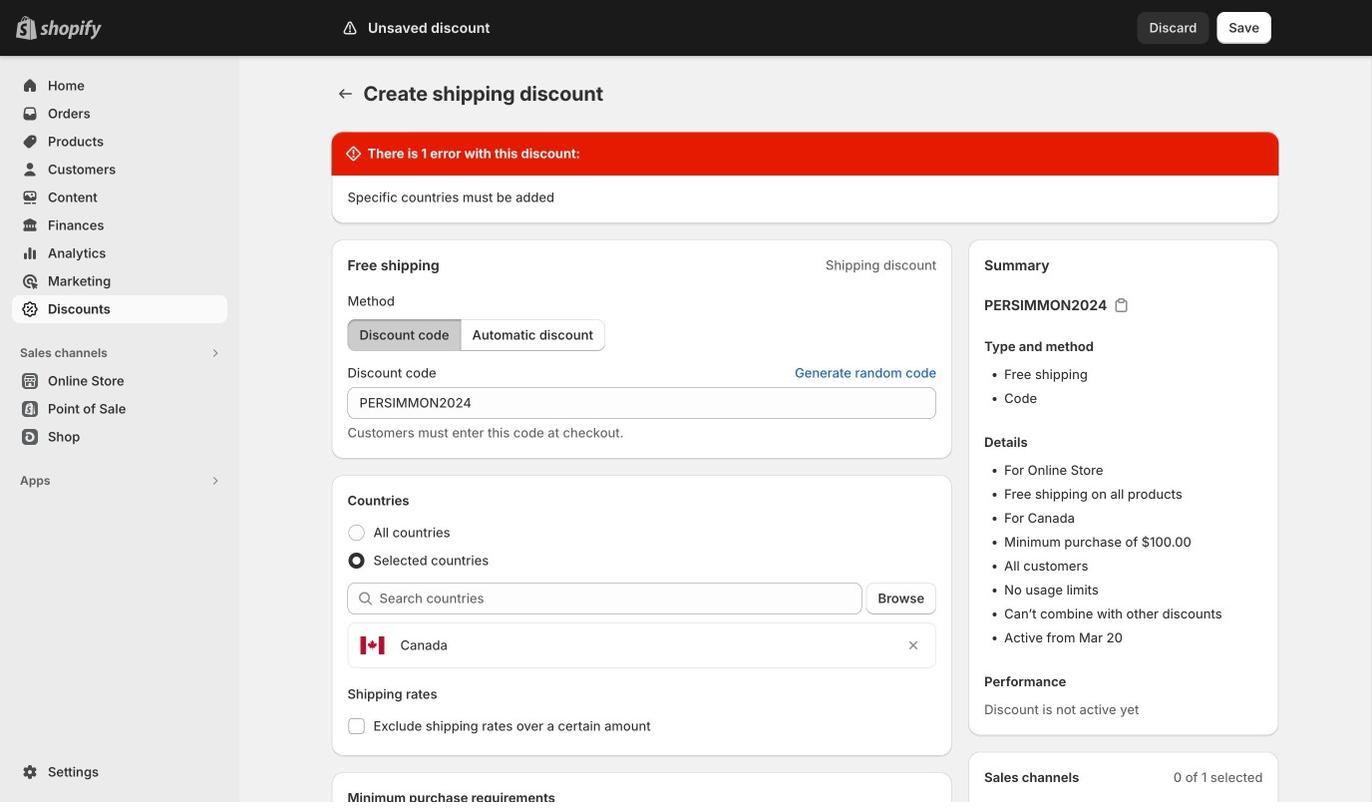 Task type: describe. For each thing, give the bounding box(es) containing it.
Search countries text field
[[380, 583, 862, 614]]

shopify image
[[40, 20, 102, 40]]



Task type: locate. For each thing, give the bounding box(es) containing it.
None text field
[[348, 387, 937, 419]]



Task type: vqa. For each thing, say whether or not it's contained in the screenshot.
right "Shopify" image
no



